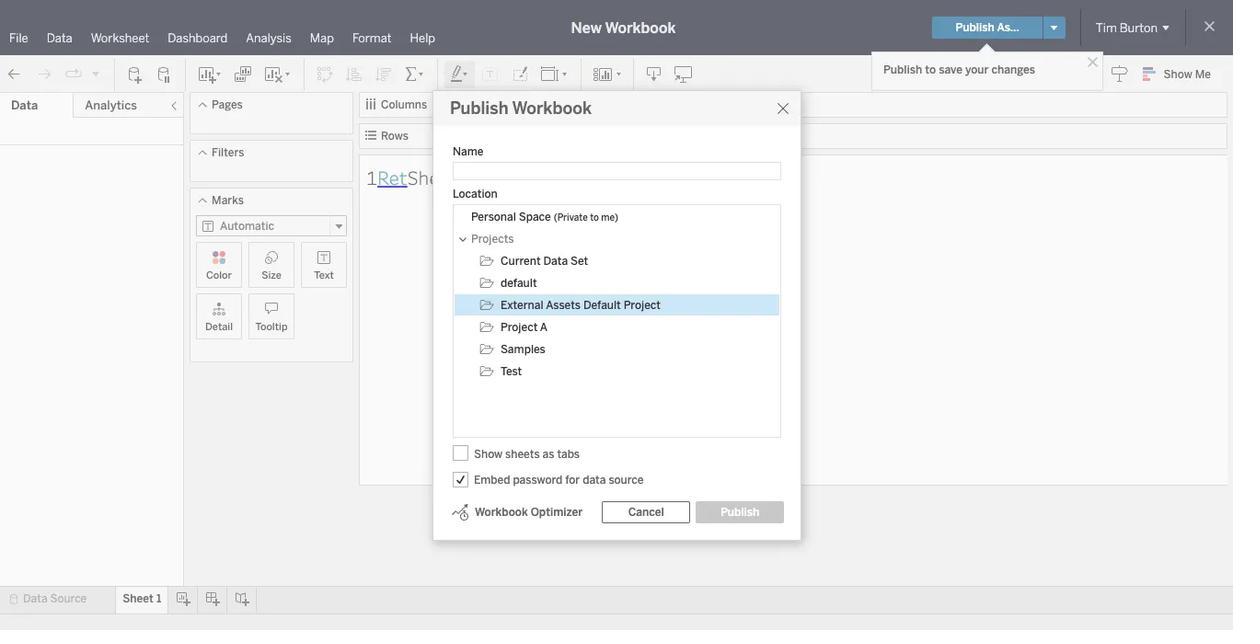 Task type: describe. For each thing, give the bounding box(es) containing it.
publish to save your changes
[[884, 64, 1035, 76]]

external
[[501, 299, 544, 312]]

save
[[939, 64, 963, 76]]

0 horizontal spatial project
[[501, 321, 538, 334]]

for
[[565, 474, 580, 486]]

embed
[[474, 474, 510, 486]]

show labels image
[[481, 65, 500, 83]]

projects
[[471, 233, 514, 246]]

data inside publish workbook dialog
[[544, 255, 568, 268]]

show for show sheets as tabs
[[474, 448, 503, 461]]

rows
[[381, 130, 409, 143]]

workbook for publish workbook
[[512, 98, 592, 119]]

publish workbook dialog
[[433, 90, 802, 541]]

replay animation image
[[90, 68, 101, 79]]

fit image
[[540, 65, 570, 83]]

publish for publish as...
[[956, 21, 995, 34]]

source
[[50, 593, 87, 606]]

data up replay animation image
[[47, 31, 72, 45]]

swap rows and columns image
[[316, 65, 334, 83]]

embed password for data source
[[474, 474, 644, 486]]

a
[[540, 321, 548, 334]]

samples
[[501, 343, 546, 356]]

me)
[[601, 213, 618, 224]]

personal
[[471, 211, 516, 224]]

0 horizontal spatial 1
[[156, 593, 161, 606]]

cancel
[[628, 506, 664, 519]]

password
[[513, 474, 563, 486]]

publish workbook
[[450, 98, 592, 119]]

publish as...
[[956, 21, 1020, 34]]

0 vertical spatial project
[[624, 299, 661, 312]]

download image
[[645, 65, 664, 83]]

data down undo image
[[11, 98, 38, 112]]

2 horizontal spatial 1
[[462, 164, 473, 190]]

show sheets as tabs
[[474, 448, 580, 461]]

tabs
[[557, 448, 580, 461]]

new workbook
[[571, 19, 676, 36]]

0 vertical spatial sheet
[[407, 164, 458, 190]]

pages
[[212, 98, 243, 111]]

personal space (private to me)
[[471, 211, 618, 224]]

help
[[410, 31, 435, 45]]

external assets default project
[[501, 299, 661, 312]]

redo image
[[35, 65, 53, 83]]

publish as... button
[[933, 17, 1043, 39]]

filters
[[212, 146, 244, 159]]

show/hide cards image
[[593, 65, 622, 83]]

set
[[571, 255, 588, 268]]

show me button
[[1134, 60, 1228, 88]]

as...
[[997, 21, 1020, 34]]

current
[[501, 255, 541, 268]]

format
[[352, 31, 392, 45]]

workbook optimizer button
[[450, 502, 584, 524]]

file
[[9, 31, 28, 45]]

data source
[[23, 593, 87, 606]]

undo image
[[6, 65, 24, 83]]

marks
[[212, 194, 244, 207]]

collapse image
[[168, 100, 179, 111]]

publish for publish
[[721, 506, 760, 519]]

dashboard
[[168, 31, 228, 45]]

color
[[206, 270, 232, 282]]

burton
[[1120, 21, 1158, 35]]

replay animation image
[[64, 65, 83, 83]]



Task type: vqa. For each thing, say whether or not it's contained in the screenshot.
'DUPLICATE' image
yes



Task type: locate. For each thing, give the bounding box(es) containing it.
1 vertical spatial workbook
[[512, 98, 592, 119]]

1 vertical spatial to
[[590, 213, 599, 224]]

data left set
[[544, 255, 568, 268]]

1 horizontal spatial show
[[1164, 68, 1193, 81]]

project right default
[[624, 299, 661, 312]]

1 horizontal spatial 1
[[366, 164, 377, 190]]

workbook down embed
[[475, 506, 528, 519]]

0 horizontal spatial to
[[590, 213, 599, 224]]

publish your workbook to edit in tableau desktop image
[[675, 65, 693, 83]]

workbook for new workbook
[[605, 19, 676, 36]]

new worksheet image
[[197, 65, 223, 83]]

row group
[[455, 206, 780, 383]]

default
[[501, 277, 537, 290]]

changes
[[992, 64, 1035, 76]]

data
[[47, 31, 72, 45], [11, 98, 38, 112], [544, 255, 568, 268], [23, 593, 47, 606]]

name
[[453, 145, 484, 158]]

1 vertical spatial sheet
[[123, 593, 154, 606]]

detail
[[205, 321, 233, 333]]

format workbook image
[[511, 65, 529, 83]]

publish inside publish as... button
[[956, 21, 995, 34]]

clear sheet image
[[263, 65, 293, 83]]

ret link
[[377, 164, 407, 190]]

highlight image
[[449, 65, 470, 83]]

to left "save"
[[925, 64, 936, 76]]

data guide image
[[1110, 64, 1129, 83]]

(private
[[554, 213, 588, 224]]

0 horizontal spatial sheet
[[123, 593, 154, 606]]

to left me)
[[590, 213, 599, 224]]

none text field inside publish workbook dialog
[[453, 162, 782, 180]]

sheet 1
[[123, 593, 161, 606]]

size
[[262, 270, 281, 282]]

show left me
[[1164, 68, 1193, 81]]

workbook
[[605, 19, 676, 36], [512, 98, 592, 119], [475, 506, 528, 519]]

assets
[[546, 299, 581, 312]]

worksheet
[[91, 31, 149, 45]]

current data set
[[501, 255, 588, 268]]

test
[[501, 365, 522, 378]]

sheet down name
[[407, 164, 458, 190]]

publish inside 'publish' button
[[721, 506, 760, 519]]

show for show me
[[1164, 68, 1193, 81]]

text
[[314, 270, 334, 282]]

to
[[925, 64, 936, 76], [590, 213, 599, 224]]

1 vertical spatial show
[[474, 448, 503, 461]]

data
[[583, 474, 606, 486]]

1 vertical spatial project
[[501, 321, 538, 334]]

project
[[624, 299, 661, 312], [501, 321, 538, 334]]

as
[[543, 448, 554, 461]]

space
[[519, 211, 551, 224]]

0 horizontal spatial show
[[474, 448, 503, 461]]

optimizer
[[531, 506, 583, 519]]

1
[[366, 164, 377, 190], [462, 164, 473, 190], [156, 593, 161, 606]]

show inside button
[[1164, 68, 1193, 81]]

0 vertical spatial show
[[1164, 68, 1193, 81]]

to inside personal space (private to me)
[[590, 213, 599, 224]]

show inside publish workbook dialog
[[474, 448, 503, 461]]

tim burton
[[1096, 21, 1158, 35]]

analytics
[[85, 98, 137, 112]]

tim
[[1096, 21, 1117, 35]]

sort ascending image
[[345, 65, 364, 83]]

workbook up download icon
[[605, 19, 676, 36]]

ret
[[377, 164, 407, 190]]

sheet
[[407, 164, 458, 190], [123, 593, 154, 606]]

1 horizontal spatial sheet
[[407, 164, 458, 190]]

cancel button
[[602, 502, 690, 524]]

None text field
[[453, 162, 782, 180]]

totals image
[[404, 65, 426, 83]]

new
[[571, 19, 602, 36]]

publish
[[956, 21, 995, 34], [884, 64, 922, 76], [450, 98, 508, 119], [721, 506, 760, 519]]

default
[[583, 299, 621, 312]]

1 ret sheet 1
[[366, 164, 473, 190]]

source
[[609, 474, 644, 486]]

workbook optimizer
[[475, 506, 583, 519]]

analysis
[[246, 31, 292, 45]]

0 vertical spatial to
[[925, 64, 936, 76]]

1 horizontal spatial project
[[624, 299, 661, 312]]

location
[[453, 188, 498, 201]]

0 vertical spatial workbook
[[605, 19, 676, 36]]

sort descending image
[[375, 65, 393, 83]]

publish button
[[696, 502, 784, 524]]

workbook down the fit image
[[512, 98, 592, 119]]

data left source
[[23, 593, 47, 606]]

publish for publish workbook
[[450, 98, 508, 119]]

project a
[[501, 321, 548, 334]]

columns
[[381, 98, 427, 111]]

show up embed
[[474, 448, 503, 461]]

show me
[[1164, 68, 1211, 81]]

new data source image
[[126, 65, 144, 83]]

map
[[310, 31, 334, 45]]

2 vertical spatial workbook
[[475, 506, 528, 519]]

pause auto updates image
[[156, 65, 174, 83]]

your
[[965, 64, 989, 76]]

tooltip
[[255, 321, 288, 333]]

show
[[1164, 68, 1193, 81], [474, 448, 503, 461]]

me
[[1195, 68, 1211, 81]]

close image
[[1084, 53, 1102, 71]]

row group inside publish workbook dialog
[[455, 206, 780, 383]]

sheet right source
[[123, 593, 154, 606]]

project down the external
[[501, 321, 538, 334]]

1 horizontal spatial to
[[925, 64, 936, 76]]

publish for publish to save your changes
[[884, 64, 922, 76]]

row group containing personal space
[[455, 206, 780, 383]]

duplicate image
[[234, 65, 252, 83]]

sheets
[[505, 448, 540, 461]]

workbook inside button
[[475, 506, 528, 519]]



